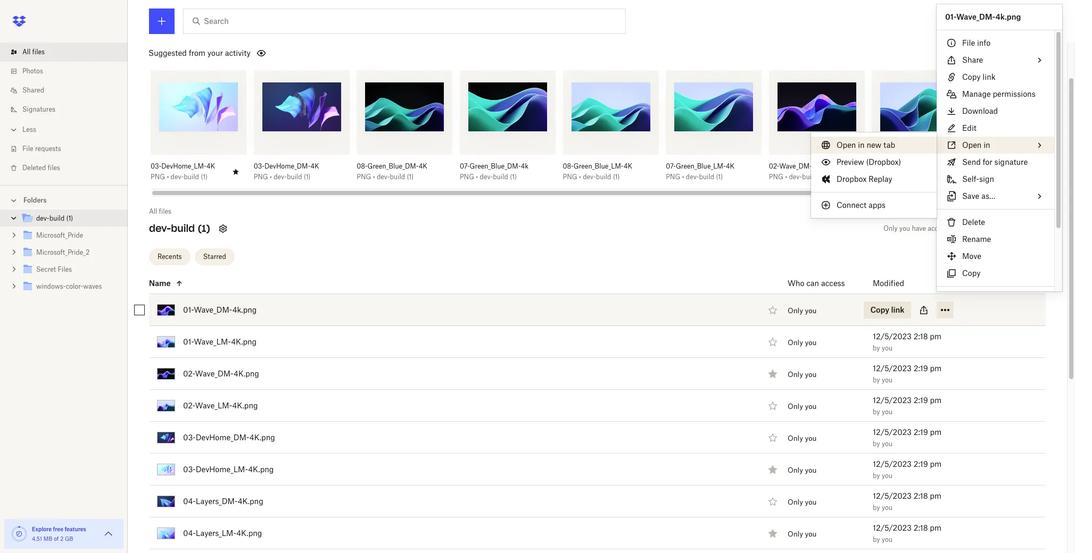 Task type: vqa. For each thing, say whether or not it's contained in the screenshot.
'Get'
no



Task type: locate. For each thing, give the bounding box(es) containing it.
all files link up "shared" link
[[9, 43, 128, 62]]

(1) inside 02-wave_lm-4k png • dev-build (1)
[[1026, 173, 1033, 181]]

12/5/2023 for 01-wave_lm-4k.png
[[873, 332, 912, 341]]

6 only you from the top
[[788, 466, 817, 475]]

2 4k from the left
[[311, 162, 319, 170]]

6 by from the top
[[873, 472, 881, 480]]

pm for 02-wave_dm-4k.png
[[931, 364, 942, 373]]

01-wave_dm-4k.png link
[[183, 304, 257, 317]]

4 12/5/2023 from the top
[[873, 396, 912, 405]]

6 4k from the left
[[813, 162, 821, 170]]

you
[[900, 225, 911, 233], [805, 307, 817, 315], [882, 312, 893, 320], [805, 339, 817, 347], [882, 344, 893, 352], [805, 371, 817, 379], [882, 376, 893, 384], [805, 403, 817, 411], [882, 408, 893, 416], [805, 434, 817, 443], [882, 440, 893, 448], [805, 466, 817, 475], [882, 472, 893, 480], [805, 498, 817, 507], [882, 504, 893, 512], [805, 530, 817, 539], [882, 536, 893, 544]]

by
[[873, 312, 881, 320], [873, 344, 881, 352], [873, 376, 881, 384], [873, 408, 881, 416], [873, 440, 881, 448], [873, 472, 881, 480], [873, 504, 881, 512], [873, 536, 881, 544]]

open inside "menu item"
[[837, 141, 857, 150]]

2 in from the left
[[984, 141, 991, 150]]

name 05-blue_green_dm-4k.png, modified 12/5/2023 2:19 pm, element
[[126, 550, 1046, 554]]

dev- for 03-devhome_dm-4k png • dev-build (1)
[[274, 173, 287, 181]]

all files up photos
[[22, 48, 45, 56]]

01- right /dev-build (1)/01-wave_dm-4k.png image
[[183, 305, 194, 314]]

devhome_dm- inside 03-devhome_dm-4k png • dev-build (1)
[[265, 162, 311, 170]]

2:18 for 01-wave_dm-4k.png
[[914, 300, 928, 309]]

3 2:19 from the top
[[914, 428, 929, 437]]

files down 03-devhome_lm-4k png • dev-build (1)
[[159, 208, 172, 216]]

1 green_blue_lm- from the left
[[574, 162, 624, 170]]

quota usage element
[[11, 526, 28, 543]]

(1) down "08-green_blue_lm-4k" button
[[613, 173, 620, 181]]

1 • from the left
[[167, 173, 169, 181]]

1 vertical spatial all files
[[149, 208, 172, 216]]

• inside 03-devhome_lm-4k png • dev-build (1)
[[167, 173, 169, 181]]

• inside the 05-blue_green_lm-4k png • dev-build (1)
[[889, 173, 891, 181]]

• down (dropbox)
[[889, 173, 891, 181]]

5 by from the top
[[873, 440, 881, 448]]

manage
[[963, 89, 991, 99]]

move
[[963, 252, 982, 261]]

02- for 02-wave_lm-4k png • dev-build (1)
[[976, 162, 986, 170]]

(1) inside 08-green_blue_dm-4k png • dev-build (1)
[[407, 173, 414, 181]]

only inside name 02-wave_dm-4k.png, modified 12/5/2023 2:19 pm, element
[[788, 371, 804, 379]]

4k inside 02-wave_lm-4k png • dev-build (1)
[[1018, 162, 1027, 170]]

access right can
[[822, 279, 846, 288]]

dev- down 08-green_blue_dm-4k button
[[377, 173, 390, 181]]

dev- for 07-green_blue_lm-4k png • dev-build (1)
[[686, 173, 699, 181]]

4k inside the 07-green_blue_lm-4k png • dev-build (1)
[[726, 162, 735, 170]]

png • dev-build (1) button down "08-green_blue_lm-4k" button
[[563, 173, 636, 182]]

4k.png up 03-devhome_lm-4k.png at the left bottom of page
[[250, 433, 275, 442]]

12/5/2023 2:19 pm by you for 02-wave_dm-4k.png
[[873, 364, 942, 384]]

build for 02-wave_dm-4k
[[803, 173, 818, 181]]

1 horizontal spatial all
[[149, 208, 157, 216]]

dev-build (1)
[[36, 215, 73, 223], [149, 223, 210, 235]]

only inside name 03-devhome_dm-4k.png, modified 12/5/2023 2:19 pm, element
[[788, 434, 804, 443]]

8 • from the left
[[889, 173, 891, 181]]

0 vertical spatial 4k.png
[[996, 12, 1022, 21]]

12/5/2023 2:19 pm by you inside name 02-wave_lm-4k.png, modified 12/5/2023 2:19 pm, element
[[873, 396, 942, 416]]

0 horizontal spatial 07-
[[460, 162, 470, 170]]

01- for 01-wave_lm-4k.png
[[183, 337, 194, 346]]

png • dev-build (1) button down 03-devhome_dm-4k button
[[254, 173, 326, 182]]

only you inside name 01-wave_lm-4k.png, modified 12/5/2023 2:18 pm, element
[[788, 339, 817, 347]]

as…
[[982, 192, 996, 201]]

1 vertical spatial wave_lm-
[[194, 337, 231, 346]]

2 add to starred image from the top
[[767, 336, 780, 349]]

02- for 02-wave_dm-4k.png
[[183, 369, 195, 378]]

03- for 03-devhome_lm-4k png • dev-build (1)
[[151, 162, 162, 170]]

4k.png down 03-devhome_dm-4k.png link
[[248, 465, 274, 474]]

in inside "menu item"
[[859, 141, 865, 150]]

only you for 02-wave_dm-4k.png
[[788, 371, 817, 379]]

build
[[184, 173, 199, 181], [287, 173, 302, 181], [390, 173, 405, 181], [493, 173, 508, 181], [596, 173, 612, 181], [699, 173, 715, 181], [803, 173, 818, 181], [906, 173, 921, 181], [1009, 173, 1024, 181], [49, 215, 65, 223], [171, 223, 195, 235]]

02-
[[769, 162, 780, 170], [976, 162, 986, 170], [183, 369, 195, 378], [183, 401, 195, 410]]

by for 03-devhome_dm-4k.png
[[873, 440, 881, 448]]

0 vertical spatial all files
[[22, 48, 45, 56]]

1 vertical spatial all
[[149, 208, 157, 216]]

file down 'less'
[[22, 145, 33, 153]]

• down 02-wave_dm-4k button
[[786, 173, 788, 181]]

4 by from the top
[[873, 408, 881, 416]]

manage permissions
[[963, 89, 1036, 99]]

2 • from the left
[[270, 173, 272, 181]]

all up recents button
[[149, 208, 157, 216]]

2 png • dev-build (1) button from the left
[[254, 173, 326, 182]]

1 12/5/2023 from the top
[[873, 300, 912, 309]]

9 png • dev-build (1) button from the left
[[976, 173, 1048, 182]]

recents
[[158, 253, 182, 261]]

less image
[[9, 125, 19, 135]]

3 only you button from the top
[[788, 371, 817, 379]]

dev- inside 02-wave_lm-4k png • dev-build (1)
[[996, 173, 1009, 181]]

2 12/5/2023 2:18 pm by you from the top
[[873, 332, 942, 352]]

(1) down folders button
[[66, 215, 73, 223]]

4 12/5/2023 2:18 pm by you from the top
[[873, 524, 942, 544]]

4k.png for 03-devhome_lm-4k.png
[[248, 465, 274, 474]]

by for 04-layers_dm-4k.png
[[873, 504, 881, 512]]

dropbox image
[[9, 11, 30, 32]]

3 12/5/2023 2:19 pm by you from the top
[[873, 428, 942, 448]]

4 pm from the top
[[931, 396, 942, 405]]

dev- down blue_green_lm- at right top
[[893, 173, 906, 181]]

copy for copy
[[963, 269, 981, 278]]

remove from starred image
[[767, 368, 780, 381], [767, 528, 780, 540]]

12/5/2023 for 04-layers_lm-4k.png
[[873, 524, 912, 533]]

05-
[[873, 162, 883, 170]]

signatures link
[[9, 100, 128, 119]]

by inside name 02-wave_dm-4k.png, modified 12/5/2023 2:19 pm, element
[[873, 376, 881, 384]]

(1) down 07-green_blue_lm-4k button
[[716, 173, 723, 181]]

0 vertical spatial remove from starred image
[[767, 368, 780, 381]]

7 only you button from the top
[[788, 498, 817, 507]]

build inside 03-devhome_dm-4k png • dev-build (1)
[[287, 173, 302, 181]]

png down 07-green_blue_lm-4k button
[[666, 173, 681, 181]]

1 open from the left
[[837, 141, 857, 150]]

1 remove from starred image from the top
[[767, 368, 780, 381]]

info
[[978, 38, 991, 47]]

0 vertical spatial wave_lm-
[[986, 162, 1018, 170]]

dev- down 02-wave_dm-4k button
[[789, 173, 803, 181]]

1 vertical spatial file
[[22, 145, 33, 153]]

file left info
[[963, 38, 976, 47]]

only you button inside name 01-wave_lm-4k.png, modified 12/5/2023 2:18 pm, element
[[788, 339, 817, 347]]

1 in from the left
[[859, 141, 865, 150]]

3 add to starred image from the top
[[767, 400, 780, 412]]

all files link
[[9, 43, 128, 62], [149, 207, 172, 217]]

png for 02-wave_lm-4k png • dev-build (1)
[[976, 173, 990, 181]]

access right have
[[928, 225, 949, 233]]

build inside the 07-green_blue_lm-4k png • dev-build (1)
[[699, 173, 715, 181]]

/dev-build (1)/03-devhome_lm-4k.png image
[[157, 464, 175, 476]]

png down 03-devhome_lm-4k button
[[151, 173, 165, 181]]

in
[[859, 141, 865, 150], [984, 141, 991, 150]]

(1) down 02-wave_dm-4k button
[[820, 173, 826, 181]]

1 only you button from the top
[[788, 307, 817, 315]]

build down 03-devhome_dm-4k button
[[287, 173, 302, 181]]

only you inside name 04-layers_dm-4k.png, modified 12/5/2023 2:18 pm, element
[[788, 498, 817, 507]]

files
[[32, 48, 45, 56], [48, 164, 60, 172], [159, 208, 172, 216]]

1 horizontal spatial devhome_dm-
[[265, 162, 311, 170]]

8 only you from the top
[[788, 530, 817, 539]]

2 horizontal spatial files
[[159, 208, 172, 216]]

2:18 inside name 01-wave_lm-4k.png, modified 12/5/2023 2:18 pm, element
[[914, 332, 928, 341]]

4k.png
[[231, 337, 257, 346], [234, 369, 259, 378], [232, 401, 258, 410], [250, 433, 275, 442], [248, 465, 274, 474], [238, 497, 263, 506], [237, 529, 262, 538]]

12/5/2023 2:18 pm by you for 04-layers_lm-4k.png
[[873, 524, 942, 544]]

by inside name 02-wave_lm-4k.png, modified 12/5/2023 2:19 pm, element
[[873, 408, 881, 416]]

6 only you button from the top
[[788, 466, 817, 475]]

list containing all files
[[0, 36, 128, 185]]

name 01-wave_dm-4k.png, modified 12/5/2023 2:18 pm, element
[[126, 295, 1046, 326]]

12/5/2023 2:19 pm by you inside name 03-devhome_dm-4k.png, modified 12/5/2023 2:19 pm, element
[[873, 428, 942, 448]]

wave_lm- inside 02-wave_lm-4k png • dev-build (1)
[[986, 162, 1018, 170]]

add to starred image for 03-devhome_dm-4k.png
[[767, 432, 780, 444]]

files up photos
[[32, 48, 45, 56]]

png down "08-green_blue_lm-4k" button
[[563, 173, 578, 181]]

1 04- from the top
[[183, 497, 196, 506]]

in up for
[[984, 141, 991, 150]]

0 horizontal spatial all files
[[22, 48, 45, 56]]

0 horizontal spatial files
[[32, 48, 45, 56]]

rename
[[963, 235, 992, 244]]

add to starred image
[[767, 304, 780, 317], [767, 336, 780, 349], [767, 400, 780, 412], [767, 432, 780, 444]]

activity
[[225, 48, 251, 58]]

02- inside 02-wave_dm-4k png • dev-build (1)
[[769, 162, 780, 170]]

12/5/2023 for 03-devhome_dm-4k.png
[[873, 428, 912, 437]]

1 horizontal spatial green_blue_dm-
[[470, 162, 521, 170]]

2:18
[[914, 300, 928, 309], [914, 332, 928, 341], [914, 492, 928, 501], [914, 524, 928, 533]]

green_blue_lm- for 07-
[[676, 162, 726, 170]]

name 01-wave_lm-4k.png, modified 12/5/2023 2:18 pm, element
[[126, 326, 1046, 358]]

2:18 inside name 04-layers_dm-4k.png, modified 12/5/2023 2:18 pm, element
[[914, 492, 928, 501]]

2 png from the left
[[254, 173, 268, 181]]

0 vertical spatial devhome_dm-
[[265, 162, 311, 170]]

• for 07-green_blue_lm-4k png • dev-build (1)
[[683, 173, 685, 181]]

all
[[22, 48, 31, 56], [149, 208, 157, 216]]

3 only you from the top
[[788, 371, 817, 379]]

rename menu item
[[937, 231, 1055, 248]]

only you button inside name 02-wave_lm-4k.png, modified 12/5/2023 2:19 pm, element
[[788, 403, 817, 411]]

1 2:18 from the top
[[914, 300, 928, 309]]

• down 03-devhome_dm-4k button
[[270, 173, 272, 181]]

build down 02-wave_dm-4k button
[[803, 173, 818, 181]]

1 vertical spatial files
[[48, 164, 60, 172]]

12/5/2023 for 04-layers_dm-4k.png
[[873, 492, 912, 501]]

only you inside name 03-devhome_dm-4k.png, modified 12/5/2023 2:19 pm, element
[[788, 434, 817, 443]]

dev- down 07-green_blue_dm-4k button
[[480, 173, 493, 181]]

0 vertical spatial files
[[32, 48, 45, 56]]

open up preview
[[837, 141, 857, 150]]

png • dev-build (1) button down 03-devhome_lm-4k button
[[151, 173, 223, 182]]

upgrade
[[1020, 17, 1050, 26]]

4k inside 02-wave_dm-4k png • dev-build (1)
[[813, 162, 821, 170]]

(1) inside the 07-green_blue_lm-4k png • dev-build (1)
[[716, 173, 723, 181]]

only you button inside name 01-wave_dm-4k.png, modified 12/5/2023 2:18 pm, element
[[788, 307, 817, 315]]

07- inside 07-green_blue_dm-4k png • dev-build (1)
[[460, 162, 470, 170]]

• down send for signature menu item
[[992, 173, 994, 181]]

png inside 03-devhome_dm-4k png • dev-build (1)
[[254, 173, 268, 181]]

copy for copy link
[[963, 72, 981, 81]]

build inside 08-green_blue_lm-4k png • dev-build (1)
[[596, 173, 612, 181]]

01- right /dev-build (1)/01-wave_lm-4k.png image
[[183, 337, 194, 346]]

8 png from the left
[[873, 173, 887, 181]]

all files link up recents
[[149, 207, 172, 217]]

1 vertical spatial 01-wave_dm-4k.png
[[183, 305, 257, 314]]

0 horizontal spatial devhome_dm-
[[196, 433, 250, 442]]

0 horizontal spatial 08-
[[357, 162, 368, 170]]

01-wave_dm-4k.png
[[946, 12, 1022, 21], [183, 305, 257, 314]]

1 horizontal spatial 01-wave_dm-4k.png
[[946, 12, 1022, 21]]

png • dev-build (1) button down 05-blue_green_lm-4k button
[[873, 173, 945, 182]]

01- up file info menu item
[[946, 12, 957, 21]]

png down 07-green_blue_dm-4k button
[[460, 173, 475, 181]]

4 • from the left
[[476, 173, 478, 181]]

03-
[[151, 162, 162, 170], [254, 162, 265, 170], [183, 433, 196, 442], [183, 465, 196, 474]]

4 4k from the left
[[624, 162, 633, 170]]

01- for 01-wave_dm-4k.png
[[183, 305, 194, 314]]

1 horizontal spatial 08-
[[563, 162, 574, 170]]

12/5/2023 2:18 pm by you inside name 04-layers_lm-4k.png, modified 12/5/2023 2:18 pm, element
[[873, 524, 942, 544]]

12/5/2023 2:19 pm by you inside name 03-devhome_lm-4k.png, modified 12/5/2023 2:19 pm, element
[[873, 460, 942, 480]]

connect apps
[[837, 201, 886, 210]]

link
[[983, 72, 996, 81]]

4k for 07-green_blue_lm-4k
[[726, 162, 735, 170]]

devhome_lm- for 4k.png
[[196, 465, 248, 474]]

in left new
[[859, 141, 865, 150]]

by inside name 01-wave_dm-4k.png, modified 12/5/2023 2:18 pm, element
[[873, 312, 881, 320]]

9 png from the left
[[976, 173, 990, 181]]

(1) down 02-wave_lm-4k button
[[1026, 173, 1033, 181]]

upgrade link
[[1020, 17, 1050, 26]]

5 only you from the top
[[788, 434, 817, 443]]

only you button inside name 02-wave_dm-4k.png, modified 12/5/2023 2:19 pm, element
[[788, 371, 817, 379]]

4k.png up 03-devhome_dm-4k.png
[[232, 401, 258, 410]]

2:18 for 01-wave_lm-4k.png
[[914, 332, 928, 341]]

dev- inside 07-green_blue_dm-4k png • dev-build (1)
[[480, 173, 493, 181]]

12/5/2023 2:19 pm by you
[[873, 364, 942, 384], [873, 396, 942, 416], [873, 428, 942, 448], [873, 460, 942, 480]]

12/5/2023 2:18 pm by you for 04-layers_dm-4k.png
[[873, 492, 942, 512]]

only you inside name 01-wave_dm-4k.png, modified 12/5/2023 2:18 pm, element
[[788, 307, 817, 315]]

(1) down 03-devhome_dm-4k button
[[304, 173, 311, 181]]

add to starred image inside name 02-wave_lm-4k.png, modified 12/5/2023 2:19 pm, element
[[767, 400, 780, 412]]

(1) for 08-green_blue_dm-4k png • dev-build (1)
[[407, 173, 414, 181]]

from
[[189, 48, 206, 58]]

2 2:19 from the top
[[914, 396, 929, 405]]

preview (dropbox)
[[837, 158, 902, 167]]

07- for green_blue_lm-
[[666, 162, 676, 170]]

0 vertical spatial file
[[963, 38, 976, 47]]

4 only you button from the top
[[788, 403, 817, 411]]

green_blue_lm- inside 08-green_blue_lm-4k png • dev-build (1)
[[574, 162, 624, 170]]

png inside the 07-green_blue_lm-4k png • dev-build (1)
[[666, 173, 681, 181]]

03- for 03-devhome_dm-4k.png
[[183, 433, 196, 442]]

8 only you button from the top
[[788, 530, 817, 539]]

table containing name
[[126, 273, 1046, 554]]

• inside 08-green_blue_dm-4k png • dev-build (1)
[[373, 173, 375, 181]]

0 horizontal spatial green_blue_dm-
[[368, 162, 419, 170]]

4k for 05-blue_green_lm-4k
[[933, 162, 942, 170]]

png down 03-devhome_dm-4k button
[[254, 173, 268, 181]]

6 12/5/2023 from the top
[[873, 460, 912, 469]]

2:18 for 04-layers_dm-4k.png
[[914, 492, 928, 501]]

png • dev-build (1) button down 07-green_blue_dm-4k button
[[460, 173, 533, 182]]

8 4k from the left
[[1018, 162, 1027, 170]]

08-
[[357, 162, 368, 170], [563, 162, 574, 170]]

build inside 02-wave_lm-4k png • dev-build (1)
[[1009, 173, 1024, 181]]

dev- down folders
[[36, 215, 49, 223]]

5 only you button from the top
[[788, 434, 817, 443]]

dev-build (1) up recents
[[149, 223, 210, 235]]

wave_lm- for 02-wave_lm-4k.png
[[195, 401, 232, 410]]

only you inside name 04-layers_lm-4k.png, modified 12/5/2023 2:18 pm, element
[[788, 530, 817, 539]]

2 only you button from the top
[[788, 339, 817, 347]]

only for 02-wave_lm-4k.png
[[788, 403, 804, 411]]

png down 08-green_blue_dm-4k button
[[357, 173, 371, 181]]

1 12/5/2023 2:19 pm by you from the top
[[873, 364, 942, 384]]

5 4k from the left
[[726, 162, 735, 170]]

0 vertical spatial copy
[[963, 72, 981, 81]]

04- right /dev-build (1)/04-layers_lm-4k.png icon
[[183, 529, 196, 538]]

self-
[[963, 175, 980, 184]]

all files down 03-devhome_lm-4k png • dev-build (1)
[[149, 208, 172, 216]]

only you button for 03-devhome_dm-4k.png
[[788, 434, 817, 443]]

01-wave_dm-4k.png up 01-wave_lm-4k.png
[[183, 305, 257, 314]]

1 png • dev-build (1) button from the left
[[151, 173, 223, 182]]

1 vertical spatial access
[[822, 279, 846, 288]]

build down 08-green_blue_dm-4k button
[[390, 173, 405, 181]]

4k
[[207, 162, 215, 170], [311, 162, 319, 170], [419, 162, 428, 170], [624, 162, 633, 170], [726, 162, 735, 170], [813, 162, 821, 170], [933, 162, 942, 170], [1018, 162, 1027, 170]]

png • dev-build (1) button down 07-green_blue_lm-4k button
[[666, 173, 739, 182]]

green_blue_dm- inside 07-green_blue_dm-4k png • dev-build (1)
[[470, 162, 521, 170]]

03- for 03-devhome_dm-4k png • dev-build (1)
[[254, 162, 265, 170]]

open up send
[[963, 141, 982, 150]]

copy inside menu item
[[963, 72, 981, 81]]

(1) down 07-green_blue_dm-4k button
[[510, 173, 517, 181]]

2 pm from the top
[[930, 332, 942, 341]]

1 vertical spatial 04-
[[183, 529, 196, 538]]

green_blue_lm-
[[574, 162, 624, 170], [676, 162, 726, 170]]

(1)
[[201, 173, 208, 181], [304, 173, 311, 181], [407, 173, 414, 181], [510, 173, 517, 181], [613, 173, 620, 181], [716, 173, 723, 181], [820, 173, 826, 181], [923, 173, 930, 181], [1026, 173, 1033, 181], [66, 215, 73, 223], [198, 223, 210, 235]]

4 2:19 from the top
[[914, 460, 929, 469]]

green_blue_lm- inside the 07-green_blue_lm-4k png • dev-build (1)
[[676, 162, 726, 170]]

4 png from the left
[[460, 173, 475, 181]]

• inside 02-wave_lm-4k png • dev-build (1)
[[992, 173, 994, 181]]

open
[[837, 141, 857, 150], [963, 141, 982, 150]]

png inside 02-wave_dm-4k png • dev-build (1)
[[769, 173, 784, 181]]

0 horizontal spatial 01-wave_dm-4k.png
[[183, 305, 257, 314]]

3 12/5/2023 from the top
[[873, 364, 912, 373]]

1 vertical spatial devhome_lm-
[[196, 465, 248, 474]]

0 horizontal spatial dev-build (1)
[[36, 215, 73, 223]]

03- inside 03-devhome_dm-4k png • dev-build (1)
[[254, 162, 265, 170]]

list
[[0, 36, 128, 185]]

(1) for 07-green_blue_dm-4k png • dev-build (1)
[[510, 173, 517, 181]]

starred button
[[195, 248, 235, 265]]

png
[[151, 173, 165, 181], [254, 173, 268, 181], [357, 173, 371, 181], [460, 173, 475, 181], [563, 173, 578, 181], [666, 173, 681, 181], [769, 173, 784, 181], [873, 173, 887, 181], [976, 173, 990, 181]]

7 png from the left
[[769, 173, 784, 181]]

4k.png for 04-layers_dm-4k.png
[[238, 497, 263, 506]]

0 horizontal spatial open
[[837, 141, 857, 150]]

4k.png for 02-wave_lm-4k.png
[[232, 401, 258, 410]]

remove from starred image for 12/5/2023 2:18 pm
[[767, 528, 780, 540]]

12/5/2023 for 02-wave_lm-4k.png
[[873, 396, 912, 405]]

0 horizontal spatial all
[[22, 48, 31, 56]]

04- for layers_dm-
[[183, 497, 196, 506]]

1 add to starred image from the top
[[767, 304, 780, 317]]

• inside 02-wave_dm-4k png • dev-build (1)
[[786, 173, 788, 181]]

dev- down 07-green_blue_lm-4k button
[[686, 173, 699, 181]]

file inside 'file requests' link
[[22, 145, 33, 153]]

3 12/5/2023 2:18 pm by you from the top
[[873, 492, 942, 512]]

only you button
[[788, 307, 817, 315], [788, 339, 817, 347], [788, 371, 817, 379], [788, 403, 817, 411], [788, 434, 817, 443], [788, 466, 817, 475], [788, 498, 817, 507], [788, 530, 817, 539]]

png for 08-green_blue_lm-4k png • dev-build (1)
[[563, 173, 578, 181]]

file info
[[963, 38, 991, 47]]

dev- up recents
[[149, 223, 171, 235]]

mb
[[44, 536, 52, 543]]

3 • from the left
[[373, 173, 375, 181]]

folders button
[[0, 192, 128, 208]]

0 vertical spatial devhome_lm-
[[162, 162, 207, 170]]

4k inside the 05-blue_green_lm-4k png • dev-build (1)
[[933, 162, 942, 170]]

suggested
[[149, 48, 187, 58]]

/dev-build (1)/02-wave_lm-4k.png image
[[157, 400, 175, 412]]

png • dev-build (1) button for 03-devhome_dm-4k
[[254, 173, 326, 182]]

•
[[167, 173, 169, 181], [270, 173, 272, 181], [373, 173, 375, 181], [476, 173, 478, 181], [579, 173, 581, 181], [683, 173, 685, 181], [786, 173, 788, 181], [889, 173, 891, 181], [992, 173, 994, 181]]

recents button
[[149, 248, 190, 265]]

4 2:18 from the top
[[914, 524, 928, 533]]

build for 07-green_blue_dm-4k
[[493, 173, 508, 181]]

copy down share
[[963, 72, 981, 81]]

2:18 inside name 04-layers_lm-4k.png, modified 12/5/2023 2:18 pm, element
[[914, 524, 928, 533]]

only for 03-devhome_dm-4k.png
[[788, 434, 804, 443]]

03-devhome_lm-4k.png link
[[183, 464, 274, 476]]

7 pm from the top
[[930, 492, 942, 501]]

02-wave_dm-4k png • dev-build (1)
[[769, 162, 826, 181]]

dev- down 03-devhome_dm-4k button
[[274, 173, 287, 181]]

04-
[[183, 497, 196, 506], [183, 529, 196, 538]]

3 2:18 from the top
[[914, 492, 928, 501]]

dev- inside 03-devhome_lm-4k png • dev-build (1)
[[171, 173, 184, 181]]

build down 07-green_blue_dm-4k button
[[493, 173, 508, 181]]

1 vertical spatial 4k.png
[[233, 305, 257, 314]]

1 horizontal spatial 07-
[[666, 162, 676, 170]]

4k for 08-green_blue_dm-4k
[[419, 162, 428, 170]]

by inside name 04-layers_dm-4k.png, modified 12/5/2023 2:18 pm, element
[[873, 504, 881, 512]]

• for 03-devhome_lm-4k png • dev-build (1)
[[167, 173, 169, 181]]

2 04- from the top
[[183, 529, 196, 538]]

0 horizontal spatial file
[[22, 145, 33, 153]]

1 horizontal spatial all files link
[[149, 207, 172, 217]]

4k.png up 02-wave_lm-4k.png at the left bottom of the page
[[234, 369, 259, 378]]

2:18 inside name 01-wave_dm-4k.png, modified 12/5/2023 2:18 pm, element
[[914, 300, 928, 309]]

name
[[149, 279, 171, 288]]

(1) inside 07-green_blue_dm-4k png • dev-build (1)
[[510, 173, 517, 181]]

2 vertical spatial wave_lm-
[[195, 401, 232, 410]]

4k inside 03-devhome_dm-4k png • dev-build (1)
[[311, 162, 319, 170]]

only inside name 04-layers_dm-4k.png, modified 12/5/2023 2:18 pm, element
[[788, 498, 804, 507]]

build down folders button
[[49, 215, 65, 223]]

2 copy from the top
[[963, 269, 981, 278]]

4 add to starred image from the top
[[767, 432, 780, 444]]

• down 07-green_blue_lm-4k button
[[683, 173, 685, 181]]

build down 03-devhome_lm-4k button
[[184, 173, 199, 181]]

(1) inside the 05-blue_green_lm-4k png • dev-build (1)
[[923, 173, 930, 181]]

12/5/2023 2:18 pm by you inside name 04-layers_dm-4k.png, modified 12/5/2023 2:18 pm, element
[[873, 492, 942, 512]]

0 vertical spatial all
[[22, 48, 31, 56]]

0 vertical spatial 01-wave_dm-4k.png
[[946, 12, 1022, 21]]

by inside name 03-devhome_dm-4k.png, modified 12/5/2023 2:19 pm, element
[[873, 440, 881, 448]]

dev- inside 08-green_blue_dm-4k png • dev-build (1)
[[377, 173, 390, 181]]

7 png • dev-build (1) button from the left
[[769, 173, 842, 182]]

png inside 07-green_blue_dm-4k png • dev-build (1)
[[460, 173, 475, 181]]

/dev-build (1)/03-devhome_dm-4k.png image
[[157, 432, 175, 444]]

all up photos
[[22, 48, 31, 56]]

only inside name 04-layers_lm-4k.png, modified 12/5/2023 2:18 pm, element
[[788, 530, 804, 539]]

png • dev-build (1) button
[[151, 173, 223, 182], [254, 173, 326, 182], [357, 173, 429, 182], [460, 173, 533, 182], [563, 173, 636, 182], [666, 173, 739, 182], [769, 173, 842, 182], [873, 173, 945, 182], [976, 173, 1048, 182]]

12/5/2023 2:18 pm by you inside name 01-wave_dm-4k.png, modified 12/5/2023 2:18 pm, element
[[873, 300, 942, 320]]

file for file info
[[963, 38, 976, 47]]

02- for 02-wave_lm-4k.png
[[183, 401, 195, 410]]

• for 08-green_blue_dm-4k png • dev-build (1)
[[373, 173, 375, 181]]

04- right the /dev-build (1)/04-layers_dm-4k.png image
[[183, 497, 196, 506]]

png • dev-build (1) button down 02-wave_dm-4k button
[[769, 173, 842, 182]]

png down 05-
[[873, 173, 887, 181]]

2 12/5/2023 2:19 pm by you from the top
[[873, 396, 942, 416]]

4k.png up 02-wave_dm-4k.png
[[231, 337, 257, 346]]

None field
[[0, 0, 82, 12]]

4k inside 08-green_blue_lm-4k png • dev-build (1)
[[624, 162, 633, 170]]

open in new tab menu item
[[812, 137, 937, 154]]

remove from starred image inside name 02-wave_dm-4k.png, modified 12/5/2023 2:19 pm, element
[[767, 368, 780, 381]]

signature
[[995, 158, 1028, 167]]

1 horizontal spatial files
[[48, 164, 60, 172]]

copy inside menu item
[[963, 269, 981, 278]]

4k.png up file info menu item
[[996, 12, 1022, 21]]

0 vertical spatial access
[[928, 225, 949, 233]]

3 pm from the top
[[931, 364, 942, 373]]

wave_dm-
[[957, 12, 996, 21], [780, 162, 813, 170], [194, 305, 233, 314], [195, 369, 234, 378]]

copy down move
[[963, 269, 981, 278]]

02- inside 02-wave_lm-4k png • dev-build (1)
[[976, 162, 986, 170]]

(1) up starred
[[198, 223, 210, 235]]

• inside 03-devhome_dm-4k png • dev-build (1)
[[270, 173, 272, 181]]

dev- for 02-wave_dm-4k png • dev-build (1)
[[789, 173, 803, 181]]

2 12/5/2023 from the top
[[873, 332, 912, 341]]

build inside 02-wave_dm-4k png • dev-build (1)
[[803, 173, 818, 181]]

2 07- from the left
[[666, 162, 676, 170]]

2 vertical spatial 01-
[[183, 337, 194, 346]]

1 horizontal spatial access
[[928, 225, 949, 233]]

png • dev-build (1) button for 08-green_blue_lm-4k
[[563, 173, 636, 182]]

png for 02-wave_dm-4k png • dev-build (1)
[[769, 173, 784, 181]]

(1) down 03-devhome_lm-4k button
[[201, 173, 208, 181]]

01-
[[946, 12, 957, 21], [183, 305, 194, 314], [183, 337, 194, 346]]

1 copy from the top
[[963, 72, 981, 81]]

can
[[807, 279, 820, 288]]

dev- down 02-wave_lm-4k button
[[996, 173, 1009, 181]]

open in
[[963, 141, 991, 150]]

build for 03-devhome_lm-4k
[[184, 173, 199, 181]]

only you button inside name 04-layers_dm-4k.png, modified 12/5/2023 2:18 pm, element
[[788, 498, 817, 507]]

2:19 for 03-devhome_lm-4k.png
[[914, 460, 929, 469]]

1 horizontal spatial open
[[963, 141, 982, 150]]

0 horizontal spatial in
[[859, 141, 865, 150]]

01-wave_dm-4k.png up info
[[946, 12, 1022, 21]]

07-
[[460, 162, 470, 170], [666, 162, 676, 170]]

• inside the 07-green_blue_lm-4k png • dev-build (1)
[[683, 173, 685, 181]]

8 by from the top
[[873, 536, 881, 544]]

• down "08-green_blue_lm-4k" button
[[579, 173, 581, 181]]

png • dev-build (1) button for 08-green_blue_dm-4k
[[357, 173, 429, 182]]

(1) down 05-blue_green_lm-4k button
[[923, 173, 930, 181]]

/dev-build (1)/01-wave_lm-4k.png image
[[157, 336, 175, 348]]

• down 08-green_blue_dm-4k button
[[373, 173, 375, 181]]

build for 03-devhome_dm-4k
[[287, 173, 302, 181]]

explore free features 4.51 mb of 2 gb
[[32, 527, 86, 543]]

12/5/2023 2:19 pm by you inside name 02-wave_dm-4k.png, modified 12/5/2023 2:19 pm, element
[[873, 364, 942, 384]]

• down 07-green_blue_dm-4k button
[[476, 173, 478, 181]]

devhome_dm-
[[265, 162, 311, 170], [196, 433, 250, 442]]

png • dev-build (1) button down 08-green_blue_dm-4k button
[[357, 173, 429, 182]]

1 07- from the left
[[460, 162, 470, 170]]

build down 02-wave_lm-4k button
[[1009, 173, 1024, 181]]

8 png • dev-build (1) button from the left
[[873, 173, 945, 182]]

only you button inside name 04-layers_lm-4k.png, modified 12/5/2023 2:18 pm, element
[[788, 530, 817, 539]]

1 only you from the top
[[788, 307, 817, 315]]

2 by from the top
[[873, 344, 881, 352]]

1 png from the left
[[151, 173, 165, 181]]

signatures
[[22, 105, 55, 113]]

2 green_blue_lm- from the left
[[676, 162, 726, 170]]

copy
[[963, 72, 981, 81], [963, 269, 981, 278]]

1 horizontal spatial dev-build (1)
[[149, 223, 210, 235]]

6 • from the left
[[683, 173, 685, 181]]

modified
[[873, 279, 905, 288]]

file requests
[[22, 145, 61, 153]]

pm
[[930, 300, 942, 309], [930, 332, 942, 341], [931, 364, 942, 373], [931, 396, 942, 405], [931, 428, 942, 437], [931, 460, 942, 469], [930, 492, 942, 501], [930, 524, 942, 533]]

1 horizontal spatial green_blue_lm-
[[676, 162, 726, 170]]

modified button
[[873, 277, 932, 290]]

png down for
[[976, 173, 990, 181]]

features
[[65, 527, 86, 533]]

1 vertical spatial copy
[[963, 269, 981, 278]]

(dropbox)
[[867, 158, 902, 167]]

02-wave_lm-4k button
[[976, 162, 1048, 171]]

build down 07-green_blue_lm-4k button
[[699, 173, 715, 181]]

1 4k from the left
[[207, 162, 215, 170]]

4k
[[521, 162, 529, 170]]

0 vertical spatial all files link
[[9, 43, 128, 62]]

only for 04-layers_dm-4k.png
[[788, 498, 804, 507]]

7 4k from the left
[[933, 162, 942, 170]]

4 only you from the top
[[788, 403, 817, 411]]

all files inside "list item"
[[22, 48, 45, 56]]

5 pm from the top
[[931, 428, 942, 437]]

1 horizontal spatial all files
[[149, 208, 172, 216]]

table
[[126, 273, 1046, 554]]

only you for 02-wave_lm-4k.png
[[788, 403, 817, 411]]

dev- inside 02-wave_dm-4k png • dev-build (1)
[[789, 173, 803, 181]]

8 12/5/2023 from the top
[[873, 524, 912, 533]]

4k for 03-devhome_lm-4k
[[207, 162, 215, 170]]

green_blue_lm- for 08-
[[574, 162, 624, 170]]

open inside menu item
[[963, 141, 982, 150]]

1 vertical spatial remove from starred image
[[767, 528, 780, 540]]

build down 05-blue_green_lm-4k button
[[906, 173, 921, 181]]

send for signature menu item
[[937, 154, 1055, 171]]

only you inside name 03-devhome_lm-4k.png, modified 12/5/2023 2:19 pm, element
[[788, 466, 817, 475]]

build inside group
[[49, 215, 65, 223]]

png • dev-build (1) button down 02-wave_lm-4k button
[[976, 173, 1048, 182]]

05-blue_green_lm-4k button
[[873, 162, 945, 171]]

menu item
[[937, 291, 1055, 308]]

gb
[[65, 536, 73, 543]]

2 only you from the top
[[788, 339, 817, 347]]

wave_lm-
[[986, 162, 1018, 170], [194, 337, 231, 346], [195, 401, 232, 410]]

• down 03-devhome_lm-4k button
[[167, 173, 169, 181]]

png inside 02-wave_lm-4k png • dev-build (1)
[[976, 173, 990, 181]]

only you for 03-devhome_dm-4k.png
[[788, 434, 817, 443]]

only inside name 03-devhome_lm-4k.png, modified 12/5/2023 2:19 pm, element
[[788, 466, 804, 475]]

1 horizontal spatial file
[[963, 38, 976, 47]]

dev- down "08-green_blue_lm-4k" button
[[583, 173, 596, 181]]

1 vertical spatial devhome_dm-
[[196, 433, 250, 442]]

build inside 08-green_blue_dm-4k png • dev-build (1)
[[390, 173, 405, 181]]

7 • from the left
[[786, 173, 788, 181]]

7 by from the top
[[873, 504, 881, 512]]

4k inside 08-green_blue_dm-4k png • dev-build (1)
[[419, 162, 428, 170]]

files right deleted
[[48, 164, 60, 172]]

copy menu item
[[937, 265, 1055, 282]]

0 vertical spatial 04-
[[183, 497, 196, 506]]

5 png from the left
[[563, 173, 578, 181]]

in inside menu item
[[984, 141, 991, 150]]

1 by from the top
[[873, 312, 881, 320]]

dev- inside 03-devhome_dm-4k png • dev-build (1)
[[274, 173, 287, 181]]

1 horizontal spatial in
[[984, 141, 991, 150]]

preview (dropbox) menu item
[[812, 154, 937, 171]]

1 pm from the top
[[930, 300, 942, 309]]

png down 02-wave_dm-4k button
[[769, 173, 784, 181]]

1 green_blue_dm- from the left
[[368, 162, 419, 170]]

5 png • dev-build (1) button from the left
[[563, 173, 636, 182]]

3 png from the left
[[357, 173, 371, 181]]

(1) down 08-green_blue_dm-4k button
[[407, 173, 414, 181]]

remove from starred image
[[767, 464, 780, 476]]

dev-build (1) down folders button
[[36, 215, 73, 223]]

4k.png up 01-wave_lm-4k.png
[[233, 305, 257, 314]]

3 by from the top
[[873, 376, 881, 384]]

png inside 03-devhome_lm-4k png • dev-build (1)
[[151, 173, 165, 181]]

devhome_lm- inside 03-devhome_lm-4k png • dev-build (1)
[[162, 162, 207, 170]]

4k.png down 03-devhome_lm-4k.png link
[[238, 497, 263, 506]]

02-wave_dm-4k button
[[769, 162, 842, 171]]

03- inside 03-devhome_lm-4k png • dev-build (1)
[[151, 162, 162, 170]]

4 12/5/2023 2:19 pm by you from the top
[[873, 460, 942, 480]]

4k.png down the 04-layers_dm-4k.png link
[[237, 529, 262, 538]]

dev- down 03-devhome_lm-4k button
[[171, 173, 184, 181]]

1 12/5/2023 2:18 pm by you from the top
[[873, 300, 942, 320]]

2 2:18 from the top
[[914, 332, 928, 341]]

build down "08-green_blue_lm-4k" button
[[596, 173, 612, 181]]

pm for 04-layers_dm-4k.png
[[930, 492, 942, 501]]

add to starred image
[[767, 496, 780, 508]]

2:18 for 04-layers_lm-4k.png
[[914, 524, 928, 533]]

2 08- from the left
[[563, 162, 574, 170]]

1 vertical spatial 01-
[[183, 305, 194, 314]]

dev-build (1) inside dev-build (1) link
[[36, 215, 73, 223]]

9 • from the left
[[992, 173, 994, 181]]

dev- inside the 05-blue_green_lm-4k png • dev-build (1)
[[893, 173, 906, 181]]

02-wave_lm-4k png • dev-build (1)
[[976, 162, 1033, 181]]

only inside name 01-wave_lm-4k.png, modified 12/5/2023 2:18 pm, element
[[788, 339, 804, 347]]

0 horizontal spatial green_blue_lm-
[[574, 162, 624, 170]]

07- inside the 07-green_blue_lm-4k png • dev-build (1)
[[666, 162, 676, 170]]

5 12/5/2023 from the top
[[873, 428, 912, 437]]

6 pm from the top
[[931, 460, 942, 469]]

devhome_dm- for 4k.png
[[196, 433, 250, 442]]

2 open from the left
[[963, 141, 982, 150]]



Task type: describe. For each thing, give the bounding box(es) containing it.
pm for 01-wave_lm-4k.png
[[930, 332, 942, 341]]

0 vertical spatial 01-
[[946, 12, 957, 21]]

01-wave_lm-4k.png link
[[183, 336, 257, 349]]

blue_green_lm-
[[883, 162, 933, 170]]

08-green_blue_dm-4k png • dev-build (1)
[[357, 162, 428, 181]]

wave_dm- inside 01-wave_dm-4k.png link
[[194, 305, 233, 314]]

12/5/2023 for 01-wave_dm-4k.png
[[873, 300, 912, 309]]

(1) for 03-devhome_lm-4k png • dev-build (1)
[[201, 173, 208, 181]]

starred
[[203, 253, 226, 261]]

self-sign
[[963, 175, 995, 184]]

who
[[788, 279, 805, 288]]

explore
[[32, 527, 52, 533]]

open in menu item
[[937, 137, 1055, 154]]

add to starred image for 01-wave_lm-4k.png
[[767, 336, 780, 349]]

01-wave_lm-4k.png
[[183, 337, 257, 346]]

delete menu item
[[937, 214, 1055, 231]]

0 horizontal spatial 4k.png
[[233, 305, 257, 314]]

• for 02-wave_lm-4k png • dev-build (1)
[[992, 173, 994, 181]]

dev- for 07-green_blue_dm-4k png • dev-build (1)
[[480, 173, 493, 181]]

(1) for 07-green_blue_lm-4k png • dev-build (1)
[[716, 173, 723, 181]]

layers_lm-
[[196, 529, 237, 538]]

2:19 for 02-wave_dm-4k.png
[[914, 364, 929, 373]]

4k.png for 04-layers_lm-4k.png
[[237, 529, 262, 538]]

08- for green_blue_lm-
[[563, 162, 574, 170]]

12/5/2023 2:19 pm by you for 03-devhome_dm-4k.png
[[873, 428, 942, 448]]

• for 07-green_blue_dm-4k png • dev-build (1)
[[476, 173, 478, 181]]

folders
[[23, 197, 47, 204]]

file requests link
[[9, 140, 128, 159]]

sign
[[980, 175, 995, 184]]

only you have access
[[884, 225, 949, 233]]

12/5/2023 2:19 pm by you for 02-wave_lm-4k.png
[[873, 396, 942, 416]]

03-devhome_lm-4k png • dev-build (1)
[[151, 162, 215, 181]]

1 vertical spatial all files link
[[149, 207, 172, 217]]

4k.png for 01-wave_lm-4k.png
[[231, 337, 257, 346]]

move menu item
[[937, 248, 1055, 265]]

12/5/2023 for 03-devhome_lm-4k.png
[[873, 460, 912, 469]]

name 03-devhome_lm-4k.png, modified 12/5/2023 2:19 pm, element
[[126, 454, 1046, 486]]

dropbox replay menu item
[[812, 171, 937, 188]]

download menu item
[[937, 103, 1055, 120]]

07-green_blue_lm-4k png • dev-build (1)
[[666, 162, 735, 181]]

4.51
[[32, 536, 42, 543]]

• for 05-blue_green_lm-4k png • dev-build (1)
[[889, 173, 891, 181]]

share menu item
[[937, 52, 1055, 69]]

all inside all files "list item"
[[22, 48, 31, 56]]

12/5/2023 2:19 pm by you for 03-devhome_lm-4k.png
[[873, 460, 942, 480]]

files inside "list item"
[[32, 48, 45, 56]]

• for 08-green_blue_lm-4k png • dev-build (1)
[[579, 173, 581, 181]]

02-wave_lm-4k.png
[[183, 401, 258, 410]]

by for 01-wave_dm-4k.png
[[873, 312, 881, 320]]

less
[[22, 126, 36, 134]]

connect
[[837, 201, 867, 210]]

who can access
[[788, 279, 846, 288]]

dev-build (1) link
[[21, 212, 119, 226]]

png • dev-build (1) button for 07-green_blue_lm-4k
[[666, 173, 739, 182]]

03-devhome_dm-4k.png
[[183, 433, 275, 442]]

name button
[[149, 277, 762, 290]]

shared link
[[9, 81, 128, 100]]

dev- for 08-green_blue_lm-4k png • dev-build (1)
[[583, 173, 596, 181]]

name 02-wave_dm-4k.png, modified 12/5/2023 2:19 pm, element
[[126, 358, 1046, 390]]

name 04-layers_lm-4k.png, modified 12/5/2023 2:18 pm, element
[[126, 518, 1046, 550]]

0 horizontal spatial all files link
[[9, 43, 128, 62]]

02-wave_lm-4k.png link
[[183, 400, 258, 412]]

• for 03-devhome_dm-4k png • dev-build (1)
[[270, 173, 272, 181]]

png for 08-green_blue_dm-4k png • dev-build (1)
[[357, 173, 371, 181]]

03-devhome_dm-4k.png link
[[183, 432, 275, 444]]

connect apps menu item
[[812, 197, 937, 214]]

only you button for 01-wave_lm-4k.png
[[788, 339, 817, 347]]

build for 07-green_blue_lm-4k
[[699, 173, 715, 181]]

dev- inside group
[[36, 215, 49, 223]]

wave_dm- inside 02-wave_dm-4k png • dev-build (1)
[[780, 162, 813, 170]]

2:19 for 03-devhome_dm-4k.png
[[914, 428, 929, 437]]

0 horizontal spatial access
[[822, 279, 846, 288]]

12/5/2023 for 02-wave_dm-4k.png
[[873, 364, 912, 373]]

07-green_blue_dm-4k png • dev-build (1)
[[460, 162, 529, 181]]

/dev-build (1)/04-layers_dm-4k.png image
[[157, 496, 175, 508]]

photos link
[[9, 62, 128, 81]]

tab
[[884, 141, 896, 150]]

all files list item
[[0, 43, 128, 62]]

add to starred image for 01-wave_dm-4k.png
[[767, 304, 780, 317]]

in for open in new tab
[[859, 141, 865, 150]]

copy link menu item
[[937, 69, 1055, 86]]

build for 08-green_blue_lm-4k
[[596, 173, 612, 181]]

08- for green_blue_dm-
[[357, 162, 368, 170]]

name 03-devhome_dm-4k.png, modified 12/5/2023 2:19 pm, element
[[126, 422, 1046, 454]]

of
[[54, 536, 59, 543]]

only you for 01-wave_lm-4k.png
[[788, 339, 817, 347]]

replay
[[869, 175, 893, 184]]

08-green_blue_dm-4k button
[[357, 162, 429, 171]]

free
[[53, 527, 63, 533]]

delete
[[963, 218, 986, 227]]

pm for 03-devhome_lm-4k.png
[[931, 460, 942, 469]]

4k for 02-wave_lm-4k
[[1018, 162, 1027, 170]]

build for 08-green_blue_dm-4k
[[390, 173, 405, 181]]

file for file requests
[[22, 145, 33, 153]]

edit
[[963, 124, 977, 133]]

• for 02-wave_dm-4k png • dev-build (1)
[[786, 173, 788, 181]]

deleted
[[22, 164, 46, 172]]

only you for 01-wave_dm-4k.png
[[788, 307, 817, 315]]

03-devhome_lm-4k button
[[151, 162, 223, 171]]

only you button for 02-wave_dm-4k.png
[[788, 371, 817, 379]]

12/5/2023 2:18 pm by you for 01-wave_lm-4k.png
[[873, 332, 942, 352]]

file info menu item
[[937, 35, 1055, 52]]

share
[[963, 55, 984, 64]]

build for 05-blue_green_lm-4k
[[906, 173, 921, 181]]

only you button for 04-layers_lm-4k.png
[[788, 530, 817, 539]]

self-sign menu item
[[937, 171, 1055, 188]]

pm for 03-devhome_dm-4k.png
[[931, 428, 942, 437]]

add to starred image for 02-wave_lm-4k.png
[[767, 400, 780, 412]]

wave_lm- for 02-wave_lm-4k png • dev-build (1)
[[986, 162, 1018, 170]]

have
[[912, 225, 927, 233]]

by for 02-wave_lm-4k.png
[[873, 408, 881, 416]]

deleted files
[[22, 164, 60, 172]]

send
[[963, 158, 981, 167]]

02-wave_dm-4k.png
[[183, 369, 259, 378]]

png • dev-build (1) button for 02-wave_dm-4k
[[769, 173, 842, 182]]

for
[[983, 158, 993, 167]]

remove from starred image for 12/5/2023 2:19 pm
[[767, 368, 780, 381]]

by for 01-wave_lm-4k.png
[[873, 344, 881, 352]]

2 vertical spatial files
[[159, 208, 172, 216]]

wave_lm- for 01-wave_lm-4k.png
[[194, 337, 231, 346]]

(1) inside group
[[66, 215, 73, 223]]

4k for 02-wave_dm-4k
[[813, 162, 821, 170]]

build for 02-wave_lm-4k
[[1009, 173, 1024, 181]]

name 04-layers_dm-4k.png, modified 12/5/2023 2:18 pm, element
[[126, 486, 1046, 518]]

permissions
[[993, 89, 1036, 99]]

open in new tab
[[837, 141, 896, 150]]

send for signature
[[963, 158, 1028, 167]]

save as… menu item
[[937, 188, 1055, 205]]

suggested from your activity
[[149, 48, 251, 58]]

dropbox
[[837, 175, 867, 184]]

only you button for 01-wave_dm-4k.png
[[788, 307, 817, 315]]

04-layers_lm-4k.png
[[183, 529, 262, 538]]

(1) for 03-devhome_dm-4k png • dev-build (1)
[[304, 173, 311, 181]]

dev- for 08-green_blue_dm-4k png • dev-build (1)
[[377, 173, 390, 181]]

green_blue_dm- for 07-
[[470, 162, 521, 170]]

/dev-build (1)/01-wave_dm-4k.png image
[[157, 304, 175, 316]]

wave_dm- inside 02-wave_dm-4k.png link
[[195, 369, 234, 378]]

png for 03-devhome_lm-4k png • dev-build (1)
[[151, 173, 165, 181]]

png • dev-build (1) button for 05-blue_green_lm-4k
[[873, 173, 945, 182]]

green_blue_dm- for 08-
[[368, 162, 419, 170]]

07-green_blue_dm-4k button
[[460, 162, 533, 171]]

open for open in
[[963, 141, 982, 150]]

photos
[[22, 67, 43, 75]]

preview
[[837, 158, 865, 167]]

04-layers_dm-4k.png
[[183, 497, 263, 506]]

only for 03-devhome_lm-4k.png
[[788, 466, 804, 475]]

only for 04-layers_lm-4k.png
[[788, 530, 804, 539]]

apps
[[869, 201, 886, 210]]

name 02-wave_lm-4k.png, modified 12/5/2023 2:19 pm, element
[[126, 390, 1046, 422]]

1 horizontal spatial 4k.png
[[996, 12, 1022, 21]]

new
[[867, 141, 882, 150]]

save as…
[[963, 192, 996, 201]]

2
[[60, 536, 64, 543]]

download
[[963, 107, 999, 116]]

only for 01-wave_dm-4k.png
[[788, 307, 804, 315]]

build up recents
[[171, 223, 195, 235]]

07-green_blue_lm-4k button
[[666, 162, 739, 171]]

png for 05-blue_green_lm-4k png • dev-build (1)
[[873, 173, 887, 181]]

08-green_blue_lm-4k png • dev-build (1)
[[563, 162, 633, 181]]

4k.png for 03-devhome_dm-4k.png
[[250, 433, 275, 442]]

edit menu item
[[937, 120, 1055, 137]]

/dev-build (1)/04-layers_lm-4k.png image
[[157, 528, 175, 540]]

(1) for 05-blue_green_lm-4k png • dev-build (1)
[[923, 173, 930, 181]]

02-wave_dm-4k.png link
[[183, 368, 259, 381]]

04-layers_dm-4k.png link
[[183, 496, 263, 508]]

save
[[963, 192, 980, 201]]

copy link
[[963, 72, 996, 81]]

03-devhome_dm-4k png • dev-build (1)
[[254, 162, 319, 181]]

04- for layers_lm-
[[183, 529, 196, 538]]

devhome_dm- for 4k
[[265, 162, 311, 170]]

dropbox replay
[[837, 175, 893, 184]]

/dev-build (1)/02-wave_dm-4k.png image
[[157, 368, 175, 380]]

manage permissions menu item
[[937, 86, 1055, 103]]

png for 07-green_blue_dm-4k png • dev-build (1)
[[460, 173, 475, 181]]

only you button for 03-devhome_lm-4k.png
[[788, 466, 817, 475]]

dev-build (1) group
[[0, 208, 128, 304]]

only you button for 02-wave_lm-4k.png
[[788, 403, 817, 411]]

deleted files link
[[9, 159, 128, 178]]

dev- for 05-blue_green_lm-4k png • dev-build (1)
[[893, 173, 906, 181]]

4k for 03-devhome_dm-4k
[[311, 162, 319, 170]]

dev- for 02-wave_lm-4k png • dev-build (1)
[[996, 173, 1009, 181]]

pm for 01-wave_dm-4k.png
[[930, 300, 942, 309]]

shared
[[22, 86, 44, 94]]

your
[[208, 48, 223, 58]]

04-layers_lm-4k.png link
[[183, 528, 262, 540]]

layers_dm-
[[196, 497, 238, 506]]



